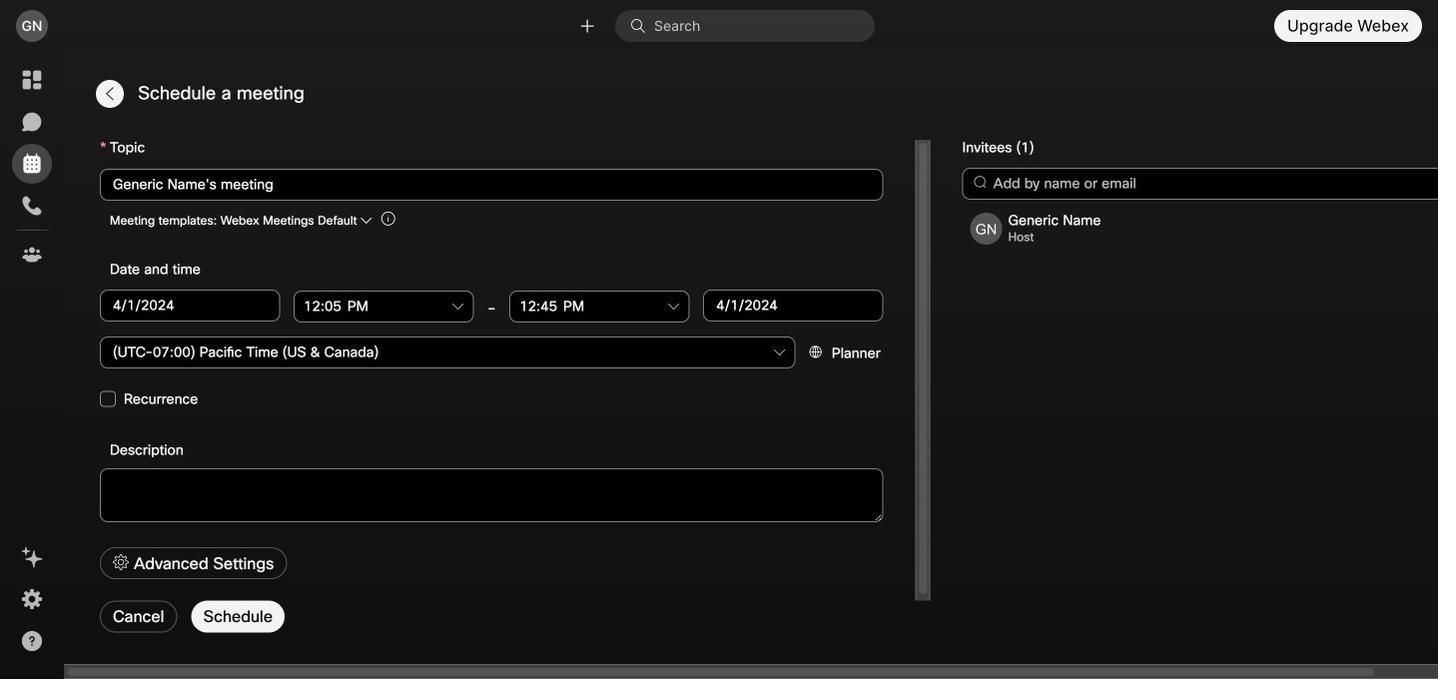 Task type: locate. For each thing, give the bounding box(es) containing it.
navigation
[[0, 52, 64, 679]]



Task type: vqa. For each thing, say whether or not it's contained in the screenshot.
tab list
no



Task type: describe. For each thing, give the bounding box(es) containing it.
webex tab list
[[12, 60, 52, 275]]



